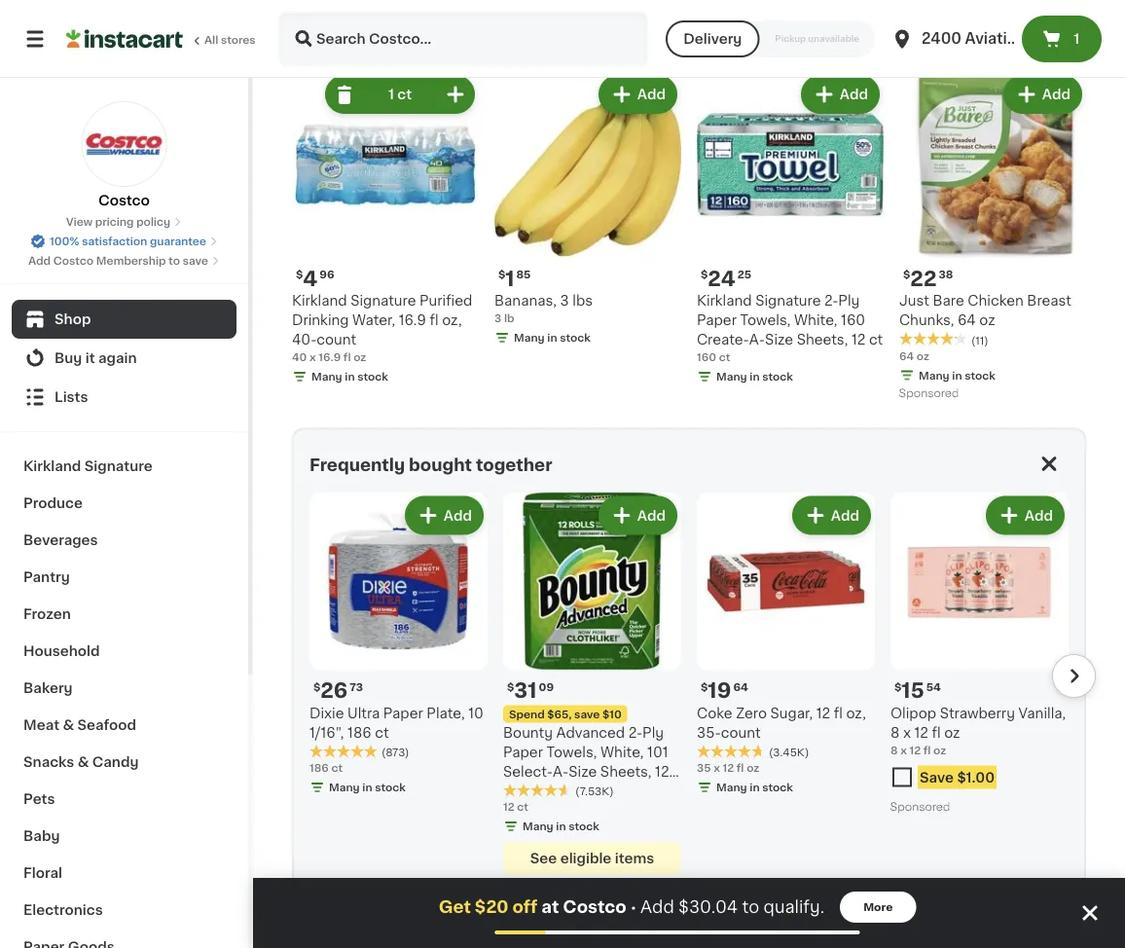 Task type: locate. For each thing, give the bounding box(es) containing it.
1 all from the top
[[899, 14, 915, 28]]

& right the "meat"
[[63, 719, 74, 732]]

stock down (11)
[[965, 371, 996, 381]]

1 for 1 ct
[[388, 88, 394, 102]]

$ for 19
[[701, 682, 708, 693]]

costco down 100%
[[53, 256, 94, 266]]

1 vertical spatial sheets,
[[601, 765, 652, 779]]

vanilla,
[[1019, 707, 1067, 721]]

1 right remove kirkland signature purified drinking water, 16.9 fl oz, 40-count image
[[388, 88, 394, 102]]

31
[[515, 681, 537, 702]]

1 horizontal spatial count
[[721, 727, 761, 740]]

a- inside kirkland signature 2-ply paper towels, white, 160 create-a-size sheets, 12 ct 160 ct
[[750, 334, 766, 347]]

1 vertical spatial item carousel region
[[282, 485, 1097, 888]]

1 vertical spatial towels,
[[547, 746, 597, 760]]

$ up olipop
[[895, 682, 902, 693]]

costco inside costco link
[[99, 194, 150, 207]]

2400 aviation dr
[[922, 32, 1048, 46]]

all inside item carousel region
[[899, 14, 915, 28]]

1 vertical spatial 8
[[891, 746, 898, 756]]

0 horizontal spatial 2-
[[629, 727, 643, 740]]

1 horizontal spatial 186
[[348, 727, 372, 740]]

in up see
[[556, 822, 566, 833]]

0 horizontal spatial sheets,
[[601, 765, 652, 779]]

2 vertical spatial paper
[[504, 746, 543, 760]]

1 horizontal spatial costco
[[99, 194, 150, 207]]

again
[[98, 352, 137, 365]]

1
[[1075, 32, 1080, 46], [388, 88, 394, 102], [506, 269, 515, 289]]

0 horizontal spatial count
[[317, 334, 357, 347]]

sponsored badge image down the save
[[891, 803, 950, 814]]

a- down advanced
[[553, 765, 569, 779]]

at
[[542, 899, 559, 916]]

fl down olipop
[[932, 727, 941, 740]]

2 horizontal spatial kirkland
[[697, 295, 752, 308]]

sheets, inside bounty advanced 2-ply paper towels, white, 101 select-a-size sheets, 12 ct
[[601, 765, 652, 779]]

oz right 35
[[747, 764, 760, 774]]

ply inside bounty advanced 2-ply paper towels, white, 101 select-a-size sheets, 12 ct
[[643, 727, 664, 740]]

2-
[[825, 295, 839, 308], [629, 727, 643, 740]]

2- for signature
[[825, 295, 839, 308]]

size inside kirkland signature 2-ply paper towels, white, 160 create-a-size sheets, 12 ct 160 ct
[[766, 334, 794, 347]]

snacks
[[23, 756, 74, 769]]

towels, up create-
[[741, 314, 791, 328]]

oz, inside coke zero sugar, 12 fl oz, 35-count
[[847, 707, 867, 721]]

0 vertical spatial towels,
[[741, 314, 791, 328]]

1 horizontal spatial save
[[575, 709, 600, 720]]

160
[[842, 314, 866, 328], [697, 353, 717, 363]]

0 horizontal spatial white,
[[601, 746, 644, 760]]

$ 4 96
[[296, 269, 335, 289]]

$1.00
[[958, 771, 995, 785]]

0 vertical spatial &
[[63, 719, 74, 732]]

1 inside button
[[1075, 32, 1080, 46]]

0 vertical spatial to
[[169, 256, 180, 266]]

16.9
[[399, 314, 426, 328], [319, 353, 341, 363]]

2- inside kirkland signature 2-ply paper towels, white, 160 create-a-size sheets, 12 ct 160 ct
[[825, 295, 839, 308]]

size inside bounty advanced 2-ply paper towels, white, 101 select-a-size sheets, 12 ct
[[569, 765, 597, 779]]

view inside item carousel region
[[862, 14, 896, 28]]

many in stock
[[514, 333, 591, 344], [919, 371, 996, 381], [312, 372, 388, 383], [717, 372, 794, 383], [329, 783, 406, 794], [717, 783, 794, 794], [523, 822, 600, 833]]

1 horizontal spatial paper
[[504, 746, 543, 760]]

costco inside treatment tracker modal "dialog"
[[563, 899, 627, 916]]

view left (30+)
[[862, 14, 896, 28]]

2 horizontal spatial paper
[[697, 314, 737, 328]]

0 vertical spatial all
[[899, 14, 915, 28]]

all for (30+)
[[899, 14, 915, 28]]

paper inside bounty advanced 2-ply paper towels, white, 101 select-a-size sheets, 12 ct
[[504, 746, 543, 760]]

0 vertical spatial paper
[[697, 314, 737, 328]]

$
[[296, 270, 303, 280], [499, 270, 506, 280], [701, 270, 708, 280], [904, 270, 911, 280], [314, 682, 321, 693], [507, 682, 515, 693], [701, 682, 708, 693], [895, 682, 902, 693]]

★★★★★
[[900, 333, 968, 346], [900, 333, 968, 346], [310, 745, 378, 759], [310, 745, 378, 759], [697, 745, 765, 759], [697, 745, 765, 759], [504, 784, 572, 798], [504, 784, 572, 798]]

baby
[[23, 830, 60, 843]]

ply left just
[[839, 295, 860, 308]]

3 left lb
[[495, 314, 502, 324]]

paper for kirkland
[[697, 314, 737, 328]]

buy
[[55, 352, 82, 365]]

costco
[[99, 194, 150, 207], [53, 256, 94, 266], [563, 899, 627, 916]]

view all (30+)
[[862, 14, 956, 28]]

towels, for signature
[[741, 314, 791, 328]]

kirkland up drinking
[[292, 295, 347, 308]]

64 up (11)
[[958, 314, 977, 328]]

38
[[939, 270, 954, 280]]

sheets,
[[797, 334, 849, 347], [601, 765, 652, 779]]

1 horizontal spatial 2-
[[825, 295, 839, 308]]

a- inside bounty advanced 2-ply paper towels, white, 101 select-a-size sheets, 12 ct
[[553, 765, 569, 779]]

$ inside $ 31 09
[[507, 682, 515, 693]]

all left (40+)
[[899, 926, 915, 939]]

16.9 right water,
[[399, 314, 426, 328]]

off
[[513, 899, 538, 916]]

all left (30+)
[[899, 14, 915, 28]]

count down drinking
[[317, 334, 357, 347]]

add costco membership to save link
[[28, 253, 220, 269]]

item carousel region
[[292, 1, 1087, 413], [282, 485, 1097, 888]]

shop
[[55, 313, 91, 326]]

0 horizontal spatial to
[[169, 256, 180, 266]]

186 inside dixie ultra paper plate, 10 1/16", 186 ct
[[348, 727, 372, 740]]

4
[[303, 269, 318, 289]]

in down kirkland signature purified drinking water, 16.9 fl oz, 40-count 40 x 16.9 fl oz
[[345, 372, 355, 383]]

oz, down purified on the top
[[442, 314, 462, 328]]

$ inside $ 15 54
[[895, 682, 902, 693]]

in down bananas, 3 lbs 3 lb
[[548, 333, 558, 344]]

$ up spend
[[507, 682, 515, 693]]

to down guarantee
[[169, 256, 180, 266]]

$ for 15
[[895, 682, 902, 693]]

$ left 25
[[701, 270, 708, 280]]

2 horizontal spatial costco
[[563, 899, 627, 916]]

sheets, for 101
[[601, 765, 652, 779]]

paper up select- in the bottom of the page
[[504, 746, 543, 760]]

sheets, inside kirkland signature 2-ply paper towels, white, 160 create-a-size sheets, 12 ct 160 ct
[[797, 334, 849, 347]]

produce
[[23, 497, 83, 510]]

0 horizontal spatial a-
[[553, 765, 569, 779]]

0 vertical spatial 16.9
[[399, 314, 426, 328]]

2 horizontal spatial signature
[[756, 295, 821, 308]]

product group containing 15
[[891, 493, 1069, 819]]

0 vertical spatial save
[[183, 256, 208, 266]]

ply
[[839, 295, 860, 308], [643, 727, 664, 740]]

beverages
[[23, 534, 98, 547]]

1 vertical spatial sponsored badge image
[[891, 803, 950, 814]]

signature inside kirkland signature purified drinking water, 16.9 fl oz, 40-count 40 x 16.9 fl oz
[[351, 295, 416, 308]]

1 vertical spatial 1
[[388, 88, 394, 102]]

oz, left olipop
[[847, 707, 867, 721]]

kirkland signature 2-ply paper towels, white, 160 create-a-size sheets, 12 ct 160 ct
[[697, 295, 884, 363]]

2 horizontal spatial 64
[[958, 314, 977, 328]]

1 horizontal spatial to
[[743, 899, 760, 916]]

sellers
[[346, 11, 420, 31]]

0 vertical spatial white,
[[795, 314, 838, 328]]

0 horizontal spatial 16.9
[[319, 353, 341, 363]]

0 horizontal spatial signature
[[84, 460, 153, 473]]

& left candy
[[78, 756, 89, 769]]

save
[[920, 771, 954, 785]]

1 horizontal spatial kirkland
[[292, 295, 347, 308]]

186 down ultra
[[348, 727, 372, 740]]

1 horizontal spatial towels,
[[741, 314, 791, 328]]

product group containing 4
[[292, 72, 479, 389]]

0 vertical spatial costco
[[99, 194, 150, 207]]

0 horizontal spatial &
[[63, 719, 74, 732]]

12 ct
[[504, 803, 529, 813]]

dixie
[[310, 707, 344, 721]]

oz, inside kirkland signature purified drinking water, 16.9 fl oz, 40-count 40 x 16.9 fl oz
[[442, 314, 462, 328]]

paper for bounty
[[504, 746, 543, 760]]

a- down 25
[[750, 334, 766, 347]]

$ inside $ 24 25
[[701, 270, 708, 280]]

$10
[[603, 709, 622, 720]]

$ left 85
[[499, 270, 506, 280]]

size
[[766, 334, 794, 347], [569, 765, 597, 779]]

bakery link
[[12, 670, 237, 707]]

white, for advanced
[[601, 746, 644, 760]]

fl right 35
[[737, 764, 745, 774]]

towels, inside bounty advanced 2-ply paper towels, white, 101 select-a-size sheets, 12 ct
[[547, 746, 597, 760]]

1 vertical spatial 2-
[[629, 727, 643, 740]]

purified
[[420, 295, 473, 308]]

$ inside $ 19 64
[[701, 682, 708, 693]]

1 vertical spatial 64
[[900, 351, 915, 362]]

view for view all (30+)
[[862, 14, 896, 28]]

2 vertical spatial 1
[[506, 269, 515, 289]]

many in stock down (11)
[[919, 371, 996, 381]]

2 vertical spatial 64
[[734, 682, 749, 693]]

12 inside kirkland signature 2-ply paper towels, white, 160 create-a-size sheets, 12 ct 160 ct
[[852, 334, 866, 347]]

sponsored badge image down 64 oz
[[900, 389, 959, 400]]

16.9 right 40
[[319, 353, 341, 363]]

73
[[350, 682, 363, 693]]

many down '12 ct'
[[523, 822, 554, 833]]

0 vertical spatial 64
[[958, 314, 977, 328]]

$ inside "$ 26 73"
[[314, 682, 321, 693]]

signature inside kirkland signature 2-ply paper towels, white, 160 create-a-size sheets, 12 ct 160 ct
[[756, 295, 821, 308]]

costco left •
[[563, 899, 627, 916]]

2- for advanced
[[629, 727, 643, 740]]

ply inside kirkland signature 2-ply paper towels, white, 160 create-a-size sheets, 12 ct 160 ct
[[839, 295, 860, 308]]

white,
[[795, 314, 838, 328], [601, 746, 644, 760]]

all stores
[[205, 35, 256, 45]]

size right create-
[[766, 334, 794, 347]]

1 vertical spatial costco
[[53, 256, 94, 266]]

view down more button
[[862, 926, 896, 939]]

1 vertical spatial a-
[[553, 765, 569, 779]]

best
[[292, 11, 342, 31]]

ply for 101
[[643, 727, 664, 740]]

see eligible items
[[531, 853, 655, 866]]

many in stock down (873)
[[329, 783, 406, 794]]

100%
[[50, 236, 79, 247]]

0 vertical spatial sheets,
[[797, 334, 849, 347]]

product group containing 1
[[495, 72, 682, 350]]

$ for 24
[[701, 270, 708, 280]]

1 8 from the top
[[891, 727, 900, 740]]

0 vertical spatial 186
[[348, 727, 372, 740]]

1 horizontal spatial sheets,
[[797, 334, 849, 347]]

many in stock down bananas, 3 lbs 3 lb
[[514, 333, 591, 344]]

2- right advanced
[[629, 727, 643, 740]]

0 horizontal spatial save
[[183, 256, 208, 266]]

create-
[[697, 334, 750, 347]]

ct inside dixie ultra paper plate, 10 1/16", 186 ct
[[375, 727, 389, 740]]

160 left chunks, at the right of page
[[842, 314, 866, 328]]

2 horizontal spatial 1
[[1075, 32, 1080, 46]]

olipop strawberry vanilla, 8 x 12 fl oz 8 x 12 fl oz
[[891, 707, 1067, 756]]

increment quantity of kirkland signature purified drinking water, 16.9 fl oz, 40-count image
[[444, 83, 467, 107]]

0 vertical spatial size
[[766, 334, 794, 347]]

40
[[292, 353, 307, 363]]

1 horizontal spatial oz,
[[847, 707, 867, 721]]

24
[[708, 269, 736, 289]]

white, inside bounty advanced 2-ply paper towels, white, 101 select-a-size sheets, 12 ct
[[601, 746, 644, 760]]

1 horizontal spatial ply
[[839, 295, 860, 308]]

fl
[[430, 314, 439, 328], [344, 353, 351, 363], [834, 707, 843, 721], [932, 727, 941, 740], [924, 746, 931, 756], [737, 764, 745, 774]]

oz down chicken
[[980, 314, 996, 328]]

0 horizontal spatial size
[[569, 765, 597, 779]]

12 inside bounty advanced 2-ply paper towels, white, 101 select-a-size sheets, 12 ct
[[656, 765, 670, 779]]

fl right sugar,
[[834, 707, 843, 721]]

1 horizontal spatial white,
[[795, 314, 838, 328]]

seafood
[[77, 719, 136, 732]]

ply up 101
[[643, 727, 664, 740]]

1 vertical spatial 186
[[310, 764, 329, 774]]

sheets, for 160
[[797, 334, 849, 347]]

product group containing 24
[[697, 72, 884, 389]]

x
[[310, 353, 316, 363], [904, 727, 912, 740], [901, 746, 907, 756], [714, 764, 720, 774]]

1 vertical spatial &
[[78, 756, 89, 769]]

stock up eligible
[[569, 822, 600, 833]]

just
[[900, 295, 930, 308]]

0 vertical spatial 1
[[1075, 32, 1080, 46]]

1 horizontal spatial 160
[[842, 314, 866, 328]]

186
[[348, 727, 372, 740], [310, 764, 329, 774]]

0 vertical spatial 2-
[[825, 295, 839, 308]]

count down zero at the right bottom of page
[[721, 727, 761, 740]]

0 vertical spatial count
[[317, 334, 357, 347]]

costco logo image
[[81, 101, 167, 187]]

&
[[63, 719, 74, 732], [78, 756, 89, 769]]

12
[[852, 334, 866, 347], [817, 707, 831, 721], [915, 727, 929, 740], [910, 746, 921, 756], [723, 764, 734, 774], [656, 765, 670, 779], [504, 803, 515, 813]]

frequently bought together
[[310, 457, 553, 474]]

towels, down advanced
[[547, 746, 597, 760]]

None search field
[[279, 12, 649, 66]]

64 oz
[[900, 351, 930, 362]]

0 horizontal spatial 1
[[388, 88, 394, 102]]

1 horizontal spatial signature
[[351, 295, 416, 308]]

dr
[[1030, 32, 1048, 46]]

snacks & candy link
[[12, 744, 237, 781]]

view all (30+) button
[[855, 1, 978, 40]]

paper up create-
[[697, 314, 737, 328]]

12 inside coke zero sugar, 12 fl oz, 35-count
[[817, 707, 831, 721]]

paper right ultra
[[384, 707, 423, 721]]

0 horizontal spatial costco
[[53, 256, 94, 266]]

1 horizontal spatial 1
[[506, 269, 515, 289]]

in
[[548, 333, 558, 344], [953, 371, 963, 381], [345, 372, 355, 383], [750, 372, 760, 383], [363, 783, 373, 794], [750, 783, 760, 794], [556, 822, 566, 833]]

0 vertical spatial a-
[[750, 334, 766, 347]]

signature for 24
[[756, 295, 821, 308]]

2- inside bounty advanced 2-ply paper towels, white, 101 select-a-size sheets, 12 ct
[[629, 727, 643, 740]]

lists
[[55, 391, 88, 404]]

1 vertical spatial to
[[743, 899, 760, 916]]

64
[[958, 314, 977, 328], [900, 351, 915, 362], [734, 682, 749, 693]]

2 all from the top
[[899, 926, 915, 939]]

kirkland for 24
[[697, 295, 752, 308]]

sponsored badge image
[[900, 389, 959, 400], [891, 803, 950, 814]]

oz down strawberry
[[945, 727, 961, 740]]

signature for 4
[[351, 295, 416, 308]]

$ up dixie
[[314, 682, 321, 693]]

many down 64 oz
[[919, 371, 950, 381]]

stock down kirkland signature 2-ply paper towels, white, 160 create-a-size sheets, 12 ct 160 ct
[[763, 372, 794, 383]]

1 horizontal spatial 16.9
[[399, 314, 426, 328]]

1 vertical spatial view
[[66, 217, 93, 227]]

product group
[[292, 72, 479, 389], [495, 72, 682, 350], [697, 72, 884, 389], [900, 72, 1087, 405], [310, 493, 488, 800], [504, 493, 682, 876], [697, 493, 876, 800], [891, 493, 1069, 819]]

$ left 96
[[296, 270, 303, 280]]

add
[[638, 88, 666, 102], [840, 88, 869, 102], [1043, 88, 1071, 102], [28, 256, 51, 266], [444, 509, 472, 523], [638, 509, 666, 523], [832, 509, 860, 523], [1025, 509, 1054, 523], [641, 899, 675, 916]]

100% satisfaction guarantee
[[50, 236, 206, 247]]

64 right 19
[[734, 682, 749, 693]]

baby link
[[12, 818, 237, 855]]

view for view all (40+)
[[862, 926, 896, 939]]

1 vertical spatial count
[[721, 727, 761, 740]]

fl up the save
[[924, 746, 931, 756]]

kirkland inside kirkland signature 2-ply paper towels, white, 160 create-a-size sheets, 12 ct 160 ct
[[697, 295, 752, 308]]

size up (7.53k)
[[569, 765, 597, 779]]

save down guarantee
[[183, 256, 208, 266]]

meat & seafood
[[23, 719, 136, 732]]

stores
[[221, 35, 256, 45]]

to
[[169, 256, 180, 266], [743, 899, 760, 916]]

kirkland down $ 24 25
[[697, 295, 752, 308]]

all
[[205, 35, 218, 45]]

white, inside kirkland signature 2-ply paper towels, white, 160 create-a-size sheets, 12 ct 160 ct
[[795, 314, 838, 328]]

•
[[631, 900, 637, 915]]

1 horizontal spatial &
[[78, 756, 89, 769]]

paper inside kirkland signature 2-ply paper towels, white, 160 create-a-size sheets, 12 ct 160 ct
[[697, 314, 737, 328]]

view up 100%
[[66, 217, 93, 227]]

2- left just
[[825, 295, 839, 308]]

1 vertical spatial all
[[899, 926, 915, 939]]

0 horizontal spatial 64
[[734, 682, 749, 693]]

0 horizontal spatial oz,
[[442, 314, 462, 328]]

costco up view pricing policy link
[[99, 194, 150, 207]]

$ up just
[[904, 270, 911, 280]]

2 vertical spatial view
[[862, 926, 896, 939]]

kirkland inside kirkland signature purified drinking water, 16.9 fl oz, 40-count 40 x 16.9 fl oz
[[292, 295, 347, 308]]

1 vertical spatial white,
[[601, 746, 644, 760]]

item carousel region containing 26
[[282, 485, 1097, 888]]

save up advanced
[[575, 709, 600, 720]]

water,
[[353, 314, 396, 328]]

1 vertical spatial 16.9
[[319, 353, 341, 363]]

64 down chunks, at the right of page
[[900, 351, 915, 362]]

many down 40-
[[312, 372, 343, 383]]

2 vertical spatial costco
[[563, 899, 627, 916]]

160 down create-
[[697, 353, 717, 363]]

1 vertical spatial oz,
[[847, 707, 867, 721]]

1 vertical spatial ply
[[643, 727, 664, 740]]

186 down the 1/16",
[[310, 764, 329, 774]]

$ inside $ 1 85
[[499, 270, 506, 280]]

$ up coke
[[701, 682, 708, 693]]

oz down water,
[[354, 353, 367, 363]]

section
[[282, 429, 1097, 897]]

$ inside $ 22 38
[[904, 270, 911, 280]]

1 vertical spatial size
[[569, 765, 597, 779]]

64 inside $ 19 64
[[734, 682, 749, 693]]

1 right dr
[[1075, 32, 1080, 46]]

all stores link
[[66, 12, 257, 66]]

kirkland signature
[[23, 460, 153, 473]]

bakery
[[23, 682, 73, 695]]

bananas,
[[495, 295, 557, 308]]

0 vertical spatial 8
[[891, 727, 900, 740]]

0 vertical spatial item carousel region
[[292, 1, 1087, 413]]

pets
[[23, 793, 55, 806]]

0 horizontal spatial 160
[[697, 353, 717, 363]]

1 horizontal spatial a-
[[750, 334, 766, 347]]

0 vertical spatial 3
[[561, 295, 569, 308]]

$ 19 64
[[701, 681, 749, 702]]

$ inside $ 4 96
[[296, 270, 303, 280]]

electronics
[[23, 904, 103, 917]]

3 left lbs
[[561, 295, 569, 308]]

64 inside just bare chicken breast chunks, 64 oz
[[958, 314, 977, 328]]

0 horizontal spatial ply
[[643, 727, 664, 740]]

coke
[[697, 707, 733, 721]]

$65,
[[548, 709, 572, 720]]

1 left 85
[[506, 269, 515, 289]]

1 vertical spatial paper
[[384, 707, 423, 721]]

kirkland up produce
[[23, 460, 81, 473]]

0 horizontal spatial paper
[[384, 707, 423, 721]]

0 vertical spatial view
[[862, 14, 896, 28]]

oz up the save
[[934, 746, 947, 756]]

many down lb
[[514, 333, 545, 344]]

1 button
[[1023, 16, 1102, 62]]

1 for 1
[[1075, 32, 1080, 46]]

towels, inside kirkland signature 2-ply paper towels, white, 160 create-a-size sheets, 12 ct 160 ct
[[741, 314, 791, 328]]

to right $30.04
[[743, 899, 760, 916]]

0 vertical spatial oz,
[[442, 314, 462, 328]]

bounty advanced 2-ply paper towels, white, 101 select-a-size sheets, 12 ct
[[504, 727, 670, 799]]



Task type: describe. For each thing, give the bounding box(es) containing it.
(7.53k)
[[576, 787, 614, 798]]

pricing
[[95, 217, 134, 227]]

item carousel region containing best sellers
[[292, 1, 1087, 413]]

meat & seafood link
[[12, 707, 237, 744]]

candy
[[92, 756, 139, 769]]

2400
[[922, 32, 962, 46]]

54
[[927, 682, 942, 693]]

a- for create-
[[750, 334, 766, 347]]

paper inside dixie ultra paper plate, 10 1/16", 186 ct
[[384, 707, 423, 721]]

$ for 4
[[296, 270, 303, 280]]

stock down lbs
[[560, 333, 591, 344]]

size for select-
[[569, 765, 597, 779]]

ct inside bounty advanced 2-ply paper towels, white, 101 select-a-size sheets, 12 ct
[[504, 785, 517, 799]]

get
[[439, 899, 471, 916]]

spend $65, save $10
[[509, 709, 622, 720]]

remove kirkland signature purified drinking water, 16.9 fl oz, 40-count image
[[333, 83, 356, 107]]

many in stock up see
[[523, 822, 600, 833]]

$ for 1
[[499, 270, 506, 280]]

$ for 31
[[507, 682, 515, 693]]

stock down (873)
[[375, 783, 406, 794]]

product group containing 31
[[504, 493, 682, 876]]

save $1.00
[[920, 771, 995, 785]]

advanced
[[557, 727, 625, 740]]

(30+)
[[919, 14, 956, 28]]

2 8 from the top
[[891, 746, 898, 756]]

85
[[517, 270, 531, 280]]

1 vertical spatial 160
[[697, 353, 717, 363]]

many down 186 ct
[[329, 783, 360, 794]]

in down 35 x 12 fl oz
[[750, 783, 760, 794]]

many down create-
[[717, 372, 748, 383]]

save $1.00 button
[[891, 763, 1069, 798]]

96
[[320, 270, 335, 280]]

all for (40+)
[[899, 926, 915, 939]]

kirkland signature purified drinking water, 16.9 fl oz, 40-count 40 x 16.9 fl oz
[[292, 295, 473, 363]]

select-
[[504, 765, 553, 779]]

0 vertical spatial 160
[[842, 314, 866, 328]]

to inside treatment tracker modal "dialog"
[[743, 899, 760, 916]]

bananas, 3 lbs 3 lb
[[495, 295, 593, 324]]

costco inside add costco membership to save link
[[53, 256, 94, 266]]

0 vertical spatial sponsored badge image
[[900, 389, 959, 400]]

many down 35 x 12 fl oz
[[717, 783, 748, 794]]

sugar,
[[771, 707, 813, 721]]

instacart logo image
[[66, 27, 183, 51]]

see
[[531, 853, 557, 866]]

22
[[911, 269, 937, 289]]

chunks,
[[900, 314, 955, 328]]

satisfaction
[[82, 236, 147, 247]]

guarantee
[[150, 236, 206, 247]]

0 horizontal spatial 186
[[310, 764, 329, 774]]

chicken
[[968, 295, 1024, 308]]

sponsored badge image inside section
[[891, 803, 950, 814]]

101
[[648, 746, 669, 760]]

ply for 160
[[839, 295, 860, 308]]

pets link
[[12, 781, 237, 818]]

& for snacks
[[78, 756, 89, 769]]

membership
[[96, 256, 166, 266]]

35
[[697, 764, 711, 774]]

(11)
[[972, 336, 989, 346]]

oz inside just bare chicken breast chunks, 64 oz
[[980, 314, 996, 328]]

count inside coke zero sugar, 12 fl oz, 35-count
[[721, 727, 761, 740]]

pantry
[[23, 571, 70, 584]]

floral
[[23, 867, 62, 880]]

in down chunks, at the right of page
[[953, 371, 963, 381]]

26
[[321, 681, 348, 702]]

breast
[[1028, 295, 1072, 308]]

1 vertical spatial 3
[[495, 314, 502, 324]]

product group containing 19
[[697, 493, 876, 800]]

1 horizontal spatial 64
[[900, 351, 915, 362]]

35 x 12 fl oz
[[697, 764, 760, 774]]

19
[[708, 681, 732, 702]]

qualify.
[[764, 899, 825, 916]]

beverages link
[[12, 522, 237, 559]]

product group containing 22
[[900, 72, 1087, 405]]

many in stock down create-
[[717, 372, 794, 383]]

size for create-
[[766, 334, 794, 347]]

fl down drinking
[[344, 353, 351, 363]]

ultra
[[348, 707, 380, 721]]

eligible
[[561, 853, 612, 866]]

stock down the (3.45k) on the bottom
[[763, 783, 794, 794]]

stock down kirkland signature purified drinking water, 16.9 fl oz, 40-count 40 x 16.9 fl oz
[[358, 372, 388, 383]]

get $20 off at costco • add $30.04 to qualify.
[[439, 899, 825, 916]]

coke zero sugar, 12 fl oz, 35-count
[[697, 707, 867, 740]]

0 horizontal spatial kirkland
[[23, 460, 81, 473]]

lbs
[[573, 295, 593, 308]]

1 vertical spatial save
[[575, 709, 600, 720]]

to inside add costco membership to save link
[[169, 256, 180, 266]]

olipop
[[891, 707, 937, 721]]

service type group
[[666, 20, 876, 57]]

(3.45k)
[[769, 748, 810, 759]]

count inside kirkland signature purified drinking water, 16.9 fl oz, 40-count 40 x 16.9 fl oz
[[317, 334, 357, 347]]

x inside kirkland signature purified drinking water, 16.9 fl oz, 40-count 40 x 16.9 fl oz
[[310, 353, 316, 363]]

meat
[[23, 719, 59, 732]]

in down dixie ultra paper plate, 10 1/16", 186 ct on the left bottom of the page
[[363, 783, 373, 794]]

$ for 26
[[314, 682, 321, 693]]

fl down purified on the top
[[430, 314, 439, 328]]

policy
[[136, 217, 171, 227]]

buy it again
[[55, 352, 137, 365]]

white, for signature
[[795, 314, 838, 328]]

aviation
[[966, 32, 1027, 46]]

lb
[[504, 314, 515, 324]]

oz inside kirkland signature purified drinking water, 16.9 fl oz, 40-count 40 x 16.9 fl oz
[[354, 353, 367, 363]]

view all (40+)
[[862, 926, 956, 939]]

buy it again link
[[12, 339, 237, 378]]

1 horizontal spatial 3
[[561, 295, 569, 308]]

items
[[615, 853, 655, 866]]

view all (40+) button
[[854, 913, 978, 949]]

(40+)
[[919, 926, 956, 939]]

floral link
[[12, 855, 237, 892]]

product group containing 26
[[310, 493, 488, 800]]

plate,
[[427, 707, 465, 721]]

pantry link
[[12, 559, 237, 596]]

lists link
[[12, 378, 237, 417]]

$ for 22
[[904, 270, 911, 280]]

section containing 26
[[282, 429, 1097, 897]]

& for meat
[[63, 719, 74, 732]]

fl inside coke zero sugar, 12 fl oz, 35-count
[[834, 707, 843, 721]]

towels, for advanced
[[547, 746, 597, 760]]

(873)
[[382, 748, 409, 759]]

10
[[469, 707, 484, 721]]

15
[[902, 681, 925, 702]]

frequently
[[310, 457, 405, 474]]

kirkland for 4
[[292, 295, 347, 308]]

many in stock down kirkland signature purified drinking water, 16.9 fl oz, 40-count 40 x 16.9 fl oz
[[312, 372, 388, 383]]

treatment tracker modal dialog
[[253, 878, 1126, 949]]

oz down chunks, at the right of page
[[917, 351, 930, 362]]

100% satisfaction guarantee button
[[30, 230, 218, 249]]

Search field
[[280, 14, 647, 64]]

delivery
[[684, 32, 742, 46]]

09
[[539, 682, 554, 693]]

view for view pricing policy
[[66, 217, 93, 227]]

$20
[[475, 899, 509, 916]]

delivery button
[[666, 20, 760, 57]]

in down kirkland signature 2-ply paper towels, white, 160 create-a-size sheets, 12 ct 160 ct
[[750, 372, 760, 383]]

1/16",
[[310, 727, 344, 740]]

add inside treatment tracker modal "dialog"
[[641, 899, 675, 916]]

frozen
[[23, 608, 71, 621]]

household link
[[12, 633, 237, 670]]

a- for select-
[[553, 765, 569, 779]]

many in stock down 35 x 12 fl oz
[[717, 783, 794, 794]]

kirkland signature link
[[12, 448, 237, 485]]

snacks & candy
[[23, 756, 139, 769]]



Task type: vqa. For each thing, say whether or not it's contained in the screenshot.
the right Gourmet
no



